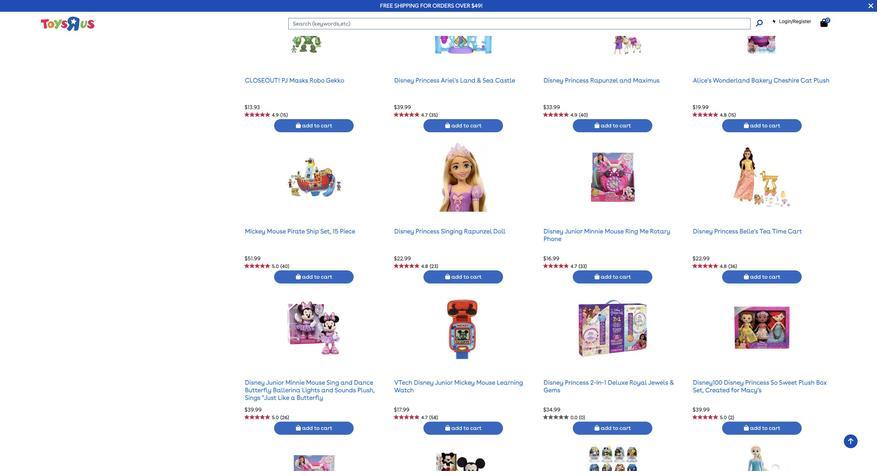 Task type: vqa. For each thing, say whether or not it's contained in the screenshot.


Task type: describe. For each thing, give the bounding box(es) containing it.
minnie for phone
[[584, 228, 603, 235]]

disney princess ariel's land & sea castle image
[[435, 0, 492, 61]]

disney for disney princess belle's tea time cart
[[693, 228, 713, 235]]

shopping bag image for disney princess singing rapunzel doll
[[445, 274, 450, 280]]

watch
[[394, 387, 414, 394]]

so
[[771, 379, 778, 387]]

$33.99
[[543, 104, 560, 111]]

lights
[[302, 387, 320, 394]]

(26)
[[280, 415, 289, 421]]

free shipping for orders over $49! link
[[380, 2, 483, 9]]

Enter Keyword or Item No. search field
[[288, 18, 750, 29]]

disney junior minnie mouse ring me rotary phone with lights and sounds image
[[286, 446, 343, 472]]

disney princess singing rapunzel doll link
[[394, 228, 506, 235]]

box
[[816, 379, 827, 387]]

4.8 (15)
[[720, 113, 736, 118]]

2 horizontal spatial and
[[620, 77, 631, 84]]

free
[[380, 2, 393, 9]]

sweet
[[779, 379, 797, 387]]

princess for singing
[[416, 228, 439, 235]]

4.8 (23)
[[421, 264, 438, 269]]

mickey mouse pirate ship set, 15 piece image
[[286, 143, 343, 212]]

close button image
[[869, 2, 873, 10]]

closeout! pj masks robo gekko link
[[245, 77, 344, 84]]

closeout!
[[245, 77, 280, 84]]

0 vertical spatial 4.7
[[421, 113, 428, 118]]

dance
[[354, 379, 373, 387]]

disney junior mickey mouse hot diggity dance mickey feature plush stuffed animal, motion, sounds, and games image
[[435, 446, 492, 472]]

disney for disney junior minnie mouse ring me rotary phone
[[544, 228, 563, 235]]

disney yume 100 surprise capsule series 1 toys image
[[584, 446, 641, 472]]

disney princess 2-in-1 deluxe royal jewels & gems
[[544, 379, 674, 394]]

disney princess belle's tea time cart link
[[693, 228, 802, 235]]

shopping bag image inside 0 link
[[820, 19, 828, 27]]

royal
[[630, 379, 647, 387]]

sounds
[[335, 387, 356, 394]]

shopping bag image for disney princess belle's tea time cart
[[744, 274, 749, 280]]

(2)
[[729, 415, 734, 421]]

disney princess frozen getting ready elsa fashion doll image
[[734, 446, 791, 472]]

sea
[[483, 77, 494, 84]]

disney princess rapunzel and maximus
[[544, 77, 660, 84]]

ring
[[625, 228, 638, 235]]

0 link
[[820, 18, 835, 27]]

for
[[731, 387, 739, 394]]

princess for rapunzel
[[565, 77, 589, 84]]

alice's wonderland bakery cheshire cat plush link
[[693, 77, 830, 84]]

1
[[604, 379, 606, 387]]

(58)
[[429, 415, 438, 421]]

disney for disney princess singing rapunzel doll
[[394, 228, 414, 235]]

5.0 (26)
[[272, 415, 289, 421]]

1 vertical spatial rapunzel
[[464, 228, 492, 235]]

wonderland
[[713, 77, 750, 84]]

set, inside disney100 disney princess so sweet plush box set, created for macy's
[[693, 387, 704, 394]]

castle
[[495, 77, 515, 84]]

tea
[[760, 228, 771, 235]]

pj
[[282, 77, 288, 84]]

$13.93
[[245, 104, 260, 111]]

disney junior minnie mouse sing and dance butterfly ballerina lights and sounds plush, sings "just like a butterfly
[[245, 379, 375, 402]]

$17.99
[[394, 407, 409, 414]]

like
[[278, 394, 289, 402]]

4.7 (35)
[[421, 113, 438, 118]]

plush,
[[357, 387, 375, 394]]

(35)
[[429, 113, 438, 118]]

vtech disney junior mickey mouse learning watch
[[394, 379, 523, 394]]

disney100
[[693, 379, 722, 387]]

closeout! pj masks robo gekko
[[245, 77, 344, 84]]

(33)
[[579, 264, 587, 269]]

alice's wonderland bakery cheshire cat plush
[[693, 77, 830, 84]]

disney for disney princess ariel's land & sea castle
[[394, 77, 414, 84]]

princess for ariel's
[[416, 77, 439, 84]]

ship
[[306, 228, 319, 235]]

0.0 (0)
[[571, 415, 585, 421]]

gekko
[[326, 77, 344, 84]]

mickey mouse pirate ship set, 15 piece link
[[245, 228, 355, 235]]

$22.99 for disney princess belle's tea time cart
[[693, 256, 710, 262]]

junior inside vtech disney junior mickey mouse learning watch
[[435, 379, 453, 387]]

sing
[[327, 379, 339, 387]]

over
[[455, 2, 470, 9]]

vtech disney junior mickey mouse learning watch image
[[435, 294, 492, 363]]

ariel's
[[441, 77, 459, 84]]

cheshire
[[774, 77, 799, 84]]

0 vertical spatial rapunzel
[[590, 77, 618, 84]]

disney for disney princess 2-in-1 deluxe royal jewels & gems
[[544, 379, 563, 387]]

5.0 (40)
[[272, 264, 289, 269]]

0 vertical spatial set,
[[320, 228, 331, 235]]

princess inside disney100 disney princess so sweet plush box set, created for macy's
[[745, 379, 769, 387]]

disney princess rapunzel and maximus link
[[544, 77, 660, 84]]

junior for butterfly
[[266, 379, 284, 387]]

disney princess belle's tea time cart
[[693, 228, 802, 235]]

mouse left pirate
[[267, 228, 286, 235]]

disney junior minnie mouse sing and dance butterfly ballerina lights and sounds plush,  sings "just like a butterfly image
[[286, 294, 343, 363]]

4.8 (36)
[[720, 264, 737, 269]]

disney junior minnie mouse ring me rotary phone link
[[544, 228, 670, 243]]

mouse inside disney junior minnie mouse sing and dance butterfly ballerina lights and sounds plush, sings "just like a butterfly
[[306, 379, 325, 387]]

disney inside vtech disney junior mickey mouse learning watch
[[414, 379, 434, 387]]

learning
[[497, 379, 523, 387]]

robo
[[310, 77, 325, 84]]



Task type: locate. For each thing, give the bounding box(es) containing it.
0 horizontal spatial $22.99
[[394, 256, 411, 262]]

1 horizontal spatial junior
[[435, 379, 453, 387]]

gems
[[544, 387, 560, 394]]

1 $22.99 from the left
[[394, 256, 411, 262]]

disney inside disney junior minnie mouse sing and dance butterfly ballerina lights and sounds plush, sings "just like a butterfly
[[245, 379, 265, 387]]

singing
[[441, 228, 463, 235]]

5.0 (2)
[[720, 415, 734, 421]]

1 vertical spatial 4.7
[[571, 264, 577, 269]]

disney inside disney100 disney princess so sweet plush box set, created for macy's
[[724, 379, 744, 387]]

butterfly down lights
[[297, 394, 323, 402]]

alice's wonderland bakery cheshire cat plush image
[[734, 0, 791, 61]]

4.7 for vtech disney junior mickey mouse learning watch
[[421, 415, 428, 421]]

to
[[314, 122, 320, 129], [464, 122, 469, 129], [613, 122, 618, 129], [762, 122, 768, 129], [314, 274, 320, 280], [464, 274, 469, 280], [613, 274, 618, 280], [762, 274, 768, 280], [314, 425, 320, 432], [464, 425, 469, 432], [613, 425, 618, 432], [762, 425, 768, 432]]

2 (15) from the left
[[729, 113, 736, 118]]

(15) for pj
[[280, 113, 288, 118]]

butterfly up sings
[[245, 387, 271, 394]]

cart
[[321, 122, 332, 129], [470, 122, 482, 129], [620, 122, 631, 129], [769, 122, 780, 129], [788, 228, 802, 235], [321, 274, 332, 280], [470, 274, 482, 280], [620, 274, 631, 280], [769, 274, 780, 280], [321, 425, 332, 432], [470, 425, 482, 432], [620, 425, 631, 432], [769, 425, 780, 432]]

and
[[620, 77, 631, 84], [341, 379, 352, 387], [321, 387, 333, 394]]

add to cart
[[301, 122, 332, 129], [450, 122, 482, 129], [599, 122, 631, 129], [749, 122, 780, 129], [301, 274, 332, 280], [450, 274, 482, 280], [599, 274, 631, 280], [749, 274, 780, 280], [301, 425, 332, 432], [450, 425, 482, 432], [599, 425, 631, 432], [749, 425, 780, 432]]

1 horizontal spatial mickey
[[454, 379, 475, 387]]

4.7 left (33)
[[571, 264, 577, 269]]

2 horizontal spatial $39.99
[[693, 407, 710, 414]]

$39.99 for disney junior minnie mouse sing and dance butterfly ballerina lights and sounds plush, sings "just like a butterfly
[[245, 407, 262, 414]]

junior inside disney junior minnie mouse sing and dance butterfly ballerina lights and sounds plush, sings "just like a butterfly
[[266, 379, 284, 387]]

disney princess singing rapunzel doll image
[[435, 143, 492, 212]]

and down sing
[[321, 387, 333, 394]]

mouse left 'ring' in the top of the page
[[605, 228, 624, 235]]

rotary
[[650, 228, 670, 235]]

mickey mouse pirate ship set, 15 piece
[[245, 228, 355, 235]]

disney princess 2-in-1 deluxe royal jewels & gems link
[[544, 379, 674, 394]]

15
[[333, 228, 338, 235]]

(40) for 4.9 (40)
[[579, 113, 588, 118]]

for
[[420, 2, 431, 9]]

0 horizontal spatial $39.99
[[245, 407, 262, 414]]

butterfly
[[245, 387, 271, 394], [297, 394, 323, 402]]

disney100 disney princess so sweet plush box set, created for macy's
[[693, 379, 827, 394]]

disney princess belle's tea time cart image
[[734, 143, 791, 212]]

0 horizontal spatial rapunzel
[[464, 228, 492, 235]]

plush right cat
[[814, 77, 830, 84]]

4.9 for princess
[[571, 113, 577, 118]]

5.0 for junior
[[272, 415, 279, 421]]

$49!
[[471, 2, 483, 9]]

4.7 (33)
[[571, 264, 587, 269]]

1 vertical spatial butterfly
[[297, 394, 323, 402]]

login/register button
[[772, 18, 811, 25]]

set,
[[320, 228, 331, 235], [693, 387, 704, 394]]

plush left box
[[799, 379, 815, 387]]

disney junior minnie mouse ring me rotary phone image
[[584, 143, 641, 212]]

1 horizontal spatial (40)
[[579, 113, 588, 118]]

1 horizontal spatial (15)
[[729, 113, 736, 118]]

0 horizontal spatial (40)
[[280, 264, 289, 269]]

0 horizontal spatial minnie
[[285, 379, 305, 387]]

disney100 disney princess so sweet plush box set, created for macy's link
[[693, 379, 827, 394]]

4.7 left '(58)'
[[421, 415, 428, 421]]

princess for belle's
[[714, 228, 738, 235]]

mouse inside vtech disney junior mickey mouse learning watch
[[476, 379, 495, 387]]

princess inside disney princess 2-in-1 deluxe royal jewels & gems
[[565, 379, 589, 387]]

disney princess 2-in-1 deluxe royal jewels & gems image
[[578, 294, 647, 363]]

me
[[640, 228, 648, 235]]

$22.99
[[394, 256, 411, 262], [693, 256, 710, 262]]

junior inside disney junior minnie mouse ring me rotary phone
[[565, 228, 583, 235]]

1 horizontal spatial $22.99
[[693, 256, 710, 262]]

2 4.9 from the left
[[571, 113, 577, 118]]

2 horizontal spatial junior
[[565, 228, 583, 235]]

ballerina
[[273, 387, 301, 394]]

set, left 15
[[320, 228, 331, 235]]

0 vertical spatial butterfly
[[245, 387, 271, 394]]

0 horizontal spatial junior
[[266, 379, 284, 387]]

4.7 left '(35)'
[[421, 113, 428, 118]]

vtech disney junior mickey mouse learning watch link
[[394, 379, 523, 394]]

4.9 (15)
[[272, 113, 288, 118]]

0 vertical spatial (40)
[[579, 113, 588, 118]]

shipping
[[394, 2, 419, 9]]

disney inside disney junior minnie mouse ring me rotary phone
[[544, 228, 563, 235]]

1 horizontal spatial &
[[670, 379, 674, 387]]

(40) for 5.0 (40)
[[280, 264, 289, 269]]

disney inside disney princess 2-in-1 deluxe royal jewels & gems
[[544, 379, 563, 387]]

toys r us image
[[40, 16, 96, 32]]

land
[[460, 77, 475, 84]]

1 horizontal spatial $39.99
[[394, 104, 411, 111]]

rapunzel
[[590, 77, 618, 84], [464, 228, 492, 235]]

disney junior minnie mouse sing and dance butterfly ballerina lights and sounds plush, sings "just like a butterfly link
[[245, 379, 375, 402]]

princess for 2-
[[565, 379, 589, 387]]

plush
[[814, 77, 830, 84], [799, 379, 815, 387]]

1 horizontal spatial 4.9
[[571, 113, 577, 118]]

2 vertical spatial 4.7
[[421, 415, 428, 421]]

&
[[477, 77, 481, 84], [670, 379, 674, 387]]

0 vertical spatial &
[[477, 77, 481, 84]]

2-
[[590, 379, 596, 387]]

junior for phone
[[565, 228, 583, 235]]

(40)
[[579, 113, 588, 118], [280, 264, 289, 269]]

minnie inside disney junior minnie mouse ring me rotary phone
[[584, 228, 603, 235]]

cat
[[801, 77, 812, 84]]

disney100 disney princess so sweet plush box set, created for macy's image
[[734, 294, 791, 363]]

0 vertical spatial plush
[[814, 77, 830, 84]]

shopping bag image
[[820, 19, 828, 27], [445, 123, 450, 128], [445, 274, 450, 280], [744, 274, 749, 280], [296, 426, 301, 431], [445, 426, 450, 431]]

(15)
[[280, 113, 288, 118], [729, 113, 736, 118]]

5.0 for disney
[[720, 415, 727, 421]]

disney princess singing rapunzel doll
[[394, 228, 506, 235]]

(36)
[[729, 264, 737, 269]]

shopping bag image for vtech disney junior mickey mouse learning watch
[[445, 426, 450, 431]]

orders
[[433, 2, 454, 9]]

disney for disney junior minnie mouse sing and dance butterfly ballerina lights and sounds plush, sings "just like a butterfly
[[245, 379, 265, 387]]

mouse inside disney junior minnie mouse ring me rotary phone
[[605, 228, 624, 235]]

closeout! pj masks robo gekko image
[[286, 0, 343, 61]]

1 vertical spatial minnie
[[285, 379, 305, 387]]

$39.99 for disney100 disney princess so sweet plush box set, created for macy's
[[693, 407, 710, 414]]

0 horizontal spatial set,
[[320, 228, 331, 235]]

deluxe
[[608, 379, 628, 387]]

0 horizontal spatial butterfly
[[245, 387, 271, 394]]

in-
[[596, 379, 604, 387]]

0 vertical spatial minnie
[[584, 228, 603, 235]]

0 horizontal spatial and
[[321, 387, 333, 394]]

1 (15) from the left
[[280, 113, 288, 118]]

login/register
[[779, 18, 811, 24]]

jewels
[[648, 379, 668, 387]]

(23)
[[430, 264, 438, 269]]

2 $22.99 from the left
[[693, 256, 710, 262]]

1 vertical spatial plush
[[799, 379, 815, 387]]

minnie inside disney junior minnie mouse sing and dance butterfly ballerina lights and sounds plush, sings "just like a butterfly
[[285, 379, 305, 387]]

plush for cat
[[814, 77, 830, 84]]

disney junior minnie mouse ring me rotary phone
[[544, 228, 670, 243]]

1 vertical spatial &
[[670, 379, 674, 387]]

phone
[[544, 235, 562, 243]]

$19.99
[[693, 104, 709, 111]]

doll
[[493, 228, 506, 235]]

maximus
[[633, 77, 660, 84]]

created
[[705, 387, 730, 394]]

$22.99 for disney princess singing rapunzel doll
[[394, 256, 411, 262]]

add to cart button
[[274, 119, 354, 132], [424, 119, 503, 132], [573, 119, 653, 132], [722, 119, 802, 132], [274, 271, 354, 284], [424, 271, 503, 284], [573, 271, 653, 284], [722, 271, 802, 284], [274, 422, 354, 435], [424, 422, 503, 435], [573, 422, 653, 435], [722, 422, 802, 435]]

4.8 for disney princess singing rapunzel doll
[[421, 264, 428, 269]]

shopping bag image
[[296, 123, 301, 128], [595, 123, 599, 128], [744, 123, 749, 128], [296, 274, 301, 280], [595, 274, 599, 280], [595, 426, 599, 431], [744, 426, 749, 431]]

1 4.9 from the left
[[272, 113, 279, 118]]

and left maximus
[[620, 77, 631, 84]]

4.7 for disney junior minnie mouse ring me rotary phone
[[571, 264, 577, 269]]

$39.99
[[394, 104, 411, 111], [245, 407, 262, 414], [693, 407, 710, 414]]

0 horizontal spatial 4.9
[[272, 113, 279, 118]]

disney princess ariel's land & sea castle link
[[394, 77, 515, 84]]

4.7 (58)
[[421, 415, 438, 421]]

0.0
[[571, 415, 578, 421]]

$34.99
[[543, 407, 560, 414]]

mouse left learning
[[476, 379, 495, 387]]

None search field
[[288, 18, 763, 29]]

(0)
[[579, 415, 585, 421]]

shopping bag image for disney junior minnie mouse sing and dance butterfly ballerina lights and sounds plush, sings "just like a butterfly
[[296, 426, 301, 431]]

minnie for butterfly
[[285, 379, 305, 387]]

1 horizontal spatial butterfly
[[297, 394, 323, 402]]

vtech
[[394, 379, 412, 387]]

4.7
[[421, 113, 428, 118], [571, 264, 577, 269], [421, 415, 428, 421]]

and up sounds
[[341, 379, 352, 387]]

disney princess rapunzel and maximus image
[[584, 0, 641, 61]]

time
[[772, 228, 786, 235]]

a
[[291, 394, 295, 402]]

4.9 for pj
[[272, 113, 279, 118]]

bakery
[[751, 77, 772, 84]]

piece
[[340, 228, 355, 235]]

1 horizontal spatial minnie
[[584, 228, 603, 235]]

disney princess ariel's land & sea castle
[[394, 77, 515, 84]]

$51.99
[[245, 256, 261, 262]]

1 horizontal spatial and
[[341, 379, 352, 387]]

& right jewels
[[670, 379, 674, 387]]

disney
[[394, 77, 414, 84], [544, 77, 563, 84], [394, 228, 414, 235], [544, 228, 563, 235], [693, 228, 713, 235], [245, 379, 265, 387], [414, 379, 434, 387], [544, 379, 563, 387], [724, 379, 744, 387]]

0 horizontal spatial (15)
[[280, 113, 288, 118]]

disney for disney princess rapunzel and maximus
[[544, 77, 563, 84]]

5.0
[[272, 264, 279, 269], [272, 415, 279, 421], [720, 415, 727, 421]]

$16.99
[[543, 256, 559, 262]]

0 horizontal spatial &
[[477, 77, 481, 84]]

5.0 for mouse
[[272, 264, 279, 269]]

1 horizontal spatial rapunzel
[[590, 77, 618, 84]]

1 vertical spatial set,
[[693, 387, 704, 394]]

4.8 for disney princess belle's tea time cart
[[720, 264, 727, 269]]

"just
[[262, 394, 276, 402]]

belle's
[[740, 228, 758, 235]]

4.9 (40)
[[571, 113, 588, 118]]

& inside disney princess 2-in-1 deluxe royal jewels & gems
[[670, 379, 674, 387]]

(15) for wonderland
[[729, 113, 736, 118]]

0 vertical spatial mickey
[[245, 228, 265, 235]]

mouse up lights
[[306, 379, 325, 387]]

1 vertical spatial (40)
[[280, 264, 289, 269]]

1 horizontal spatial set,
[[693, 387, 704, 394]]

set, down disney100
[[693, 387, 704, 394]]

plush inside disney100 disney princess so sweet plush box set, created for macy's
[[799, 379, 815, 387]]

mickey inside vtech disney junior mickey mouse learning watch
[[454, 379, 475, 387]]

1 vertical spatial mickey
[[454, 379, 475, 387]]

plush for sweet
[[799, 379, 815, 387]]

add
[[302, 122, 313, 129], [451, 122, 462, 129], [601, 122, 612, 129], [750, 122, 761, 129], [302, 274, 313, 280], [451, 274, 462, 280], [601, 274, 612, 280], [750, 274, 761, 280], [302, 425, 313, 432], [451, 425, 462, 432], [601, 425, 612, 432], [750, 425, 761, 432]]

& left sea
[[477, 77, 481, 84]]

0 horizontal spatial mickey
[[245, 228, 265, 235]]



